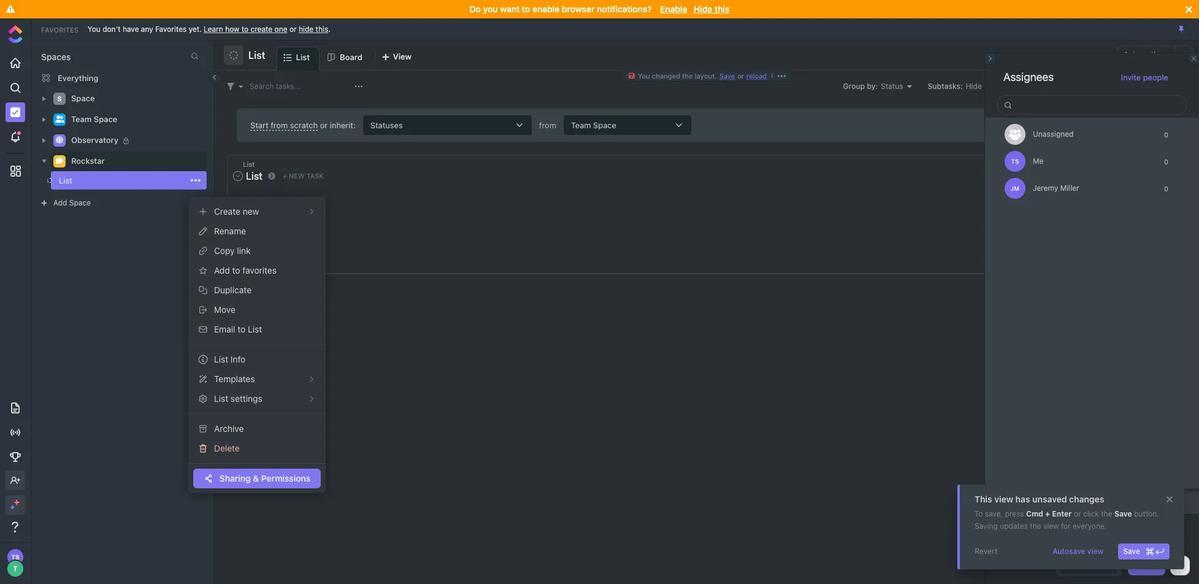 Task type: vqa. For each thing, say whether or not it's contained in the screenshot.
the right the
yes



Task type: describe. For each thing, give the bounding box(es) containing it.
this view has unsaved changes to save, press cmd + enter or click the save button. saving updates the view for everyone.
[[975, 494, 1160, 531]]

notifications?
[[597, 4, 652, 14]]

changed
[[652, 72, 681, 80]]

press
[[1006, 509, 1025, 519]]

include assigned comments
[[1058, 529, 1150, 537]]

one
[[275, 24, 288, 33]]

task
[[307, 172, 324, 180]]

0 vertical spatial space
[[71, 93, 95, 103]]

list info link
[[193, 350, 321, 370]]

add space
[[53, 198, 91, 207]]

enter
[[1053, 509, 1073, 519]]

favorites
[[243, 265, 277, 276]]

0 horizontal spatial list link
[[47, 171, 187, 190]]

or right one
[[290, 24, 297, 33]]

invite people
[[1122, 72, 1169, 82]]

people for hide
[[1046, 500, 1070, 509]]

share button
[[1094, 79, 1131, 94]]

assigned
[[1084, 529, 1113, 537]]

miller
[[1061, 184, 1080, 193]]

save,
[[986, 509, 1004, 519]]

info
[[231, 354, 246, 365]]

saving
[[975, 522, 999, 531]]

0 horizontal spatial hide
[[694, 4, 713, 14]]

1 horizontal spatial hide
[[1027, 500, 1044, 509]]

jeremy
[[1034, 184, 1059, 193]]

.
[[329, 24, 331, 33]]

+ inside this view has unsaved changes to save, press cmd + enter or click the save button. saving updates the view for everyone.
[[1046, 509, 1051, 519]]

have
[[123, 24, 139, 33]]

browser
[[562, 4, 595, 14]]

comments
[[1115, 529, 1150, 537]]

1 horizontal spatial me
[[1034, 157, 1044, 166]]

automations
[[1124, 50, 1169, 60]]

you changed the layout.
[[638, 72, 718, 80]]

any
[[141, 24, 153, 33]]

include
[[1058, 529, 1082, 537]]

new
[[243, 206, 259, 217]]

list inside dropdown button
[[214, 393, 228, 404]]

link
[[237, 246, 251, 256]]

tasks...
[[276, 81, 301, 91]]

space for team space
[[94, 114, 117, 124]]

click
[[1084, 509, 1100, 519]]

observatory link
[[71, 131, 199, 150]]

delete
[[214, 443, 240, 454]]

list inside button
[[249, 50, 265, 61]]

email to list link
[[193, 320, 321, 339]]

sharing & permissions
[[220, 473, 311, 484]]

rockstar
[[71, 156, 105, 166]]

how
[[225, 24, 240, 33]]

create new
[[214, 206, 259, 217]]

templates
[[214, 374, 255, 384]]

2 horizontal spatial the
[[1102, 509, 1113, 519]]

sharing
[[220, 473, 251, 484]]

0 horizontal spatial favorites
[[41, 25, 78, 33]]

want
[[500, 4, 520, 14]]

add to favorites link
[[193, 261, 321, 281]]

task
[[1145, 561, 1161, 570]]

you don't have any favorites yet. learn how to create one or hide this .
[[88, 24, 331, 33]]

list settings link
[[193, 389, 321, 409]]

invite
[[1122, 72, 1142, 82]]

jeremy miller
[[1034, 184, 1080, 193]]

ts
[[1012, 158, 1020, 165]]

scratch
[[290, 120, 318, 130]]

enable
[[533, 4, 560, 14]]

jm
[[1011, 185, 1020, 192]]

to right want
[[522, 4, 531, 14]]

Search tasks... text field
[[250, 78, 352, 95]]

user group image
[[55, 116, 64, 123]]

archive
[[214, 424, 244, 434]]

create new button
[[193, 202, 321, 222]]

start from scratch link
[[250, 120, 318, 130]]

0 for jeremy miller
[[1165, 184, 1169, 192]]

apply
[[1108, 120, 1130, 130]]

settings
[[231, 393, 263, 404]]

start
[[250, 120, 269, 130]]

list left info
[[214, 354, 228, 365]]

permissions
[[261, 473, 311, 484]]

duplicate link
[[193, 281, 321, 300]]

changes
[[1070, 494, 1105, 505]]

has
[[1016, 494, 1031, 505]]

delete link
[[193, 439, 321, 459]]

1 horizontal spatial list link
[[296, 47, 315, 70]]



Task type: locate. For each thing, give the bounding box(es) containing it.
from
[[271, 120, 288, 130]]

add
[[53, 198, 67, 207], [214, 265, 230, 276]]

enable
[[661, 4, 688, 14]]

this right the enable
[[715, 4, 730, 14]]

templates link
[[193, 370, 321, 389]]

this
[[715, 4, 730, 14], [316, 24, 329, 33]]

duplicate
[[214, 285, 252, 295]]

1 0 from the top
[[1165, 130, 1169, 138]]

list
[[249, 50, 265, 61], [296, 52, 310, 62], [243, 160, 255, 168], [59, 176, 72, 185], [248, 324, 262, 335], [214, 354, 228, 365], [214, 393, 228, 404]]

me inside button
[[1020, 83, 1030, 91]]

0 for me
[[1165, 157, 1169, 165]]

copy link link
[[193, 241, 321, 261]]

1 horizontal spatial +
[[1046, 509, 1051, 519]]

archive link
[[193, 419, 321, 439]]

cmd
[[1027, 509, 1044, 519]]

to up duplicate at left
[[232, 265, 240, 276]]

favorites up spaces
[[41, 25, 78, 33]]

or reload
[[738, 72, 767, 80]]

0 vertical spatial save
[[1115, 509, 1133, 519]]

create
[[214, 206, 241, 217]]

0 vertical spatial this
[[715, 4, 730, 14]]

assignees button
[[1035, 79, 1088, 94]]

this
[[975, 494, 993, 505]]

yet.
[[189, 24, 202, 33]]

autosave
[[1053, 547, 1086, 556]]

1 vertical spatial me
[[1034, 157, 1044, 166]]

me left assignees button
[[1020, 83, 1030, 91]]

assignees inside assignees button
[[1050, 83, 1083, 91]]

copy link
[[214, 246, 251, 256]]

without
[[1111, 500, 1138, 509]]

0 horizontal spatial add
[[53, 198, 67, 207]]

spaces link
[[31, 52, 71, 62]]

hide people and teams without tasks
[[1027, 500, 1159, 509]]

1 vertical spatial you
[[638, 72, 650, 80]]

or left the reload
[[738, 72, 745, 80]]

spaces
[[41, 52, 71, 62]]

rename link
[[193, 222, 321, 241]]

0 vertical spatial 0
[[1165, 130, 1169, 138]]

2 vertical spatial view
[[1088, 547, 1104, 556]]

add for add space
[[53, 198, 67, 207]]

email to list
[[214, 324, 262, 335]]

rockstar link
[[71, 152, 199, 171]]

to right how
[[242, 24, 249, 33]]

list settings
[[214, 393, 263, 404]]

0
[[1165, 130, 1169, 138], [1165, 157, 1169, 165], [1165, 184, 1169, 192]]

0 vertical spatial +
[[283, 172, 287, 180]]

1 vertical spatial list link
[[47, 171, 187, 190]]

people
[[1144, 72, 1169, 82], [1046, 500, 1070, 509]]

0 horizontal spatial me
[[1020, 83, 1030, 91]]

tasks
[[1140, 500, 1159, 509]]

globe image
[[56, 136, 63, 144]]

me right ts at right
[[1034, 157, 1044, 166]]

you left 'changed'
[[638, 72, 650, 80]]

0 vertical spatial me
[[1020, 83, 1030, 91]]

0 horizontal spatial this
[[316, 24, 329, 33]]

learn how to create one link
[[204, 24, 288, 33]]

to
[[975, 509, 984, 519]]

save down comments
[[1124, 547, 1141, 556]]

you for you changed the layout.
[[638, 72, 650, 80]]

favorites
[[155, 24, 187, 33], [41, 25, 78, 33]]

2 horizontal spatial view
[[1088, 547, 1104, 556]]

button.
[[1135, 509, 1160, 519]]

view down the assigned
[[1088, 547, 1104, 556]]

0 vertical spatial people
[[1144, 72, 1169, 82]]

0 horizontal spatial you
[[88, 24, 101, 33]]

hide this link
[[299, 24, 329, 33]]

list down templates
[[214, 393, 228, 404]]

+ new task
[[283, 172, 324, 180]]

teams
[[1087, 500, 1109, 509]]

Task Name text field
[[277, 251, 1027, 273]]

hide
[[299, 24, 314, 33]]

assignees
[[1004, 71, 1055, 83], [1050, 83, 1083, 91]]

revert
[[975, 547, 998, 556]]

1 vertical spatial view
[[1044, 522, 1060, 531]]

automations button
[[1118, 46, 1175, 64]]

1 horizontal spatial favorites
[[155, 24, 187, 33]]

2 vertical spatial the
[[1031, 522, 1042, 531]]

the down cmd
[[1031, 522, 1042, 531]]

me button
[[1007, 79, 1035, 94]]

updates
[[1001, 522, 1029, 531]]

2 vertical spatial 0
[[1165, 184, 1169, 192]]

board link
[[340, 47, 368, 70]]

you for you don't have any favorites yet. learn how to create one or hide this .
[[88, 24, 101, 33]]

0 vertical spatial view
[[995, 494, 1014, 505]]

move
[[214, 304, 236, 315]]

templates button
[[193, 370, 321, 389]]

do you want to enable browser notifications? enable hide this
[[470, 4, 730, 14]]

people down the automations button
[[1144, 72, 1169, 82]]

list down hide
[[296, 52, 310, 62]]

view up save, at the right bottom of the page
[[995, 494, 1014, 505]]

None text field
[[1021, 96, 1183, 114]]

space up team
[[71, 93, 95, 103]]

1 vertical spatial the
[[1102, 509, 1113, 519]]

&
[[253, 473, 259, 484]]

don't
[[103, 24, 121, 33]]

1 vertical spatial hide
[[1027, 500, 1044, 509]]

1 horizontal spatial the
[[1031, 522, 1042, 531]]

board
[[340, 52, 363, 62]]

2 vertical spatial space
[[69, 198, 91, 207]]

2 0 from the top
[[1165, 157, 1169, 165]]

list link up search tasks... text box
[[296, 47, 315, 70]]

1 vertical spatial add
[[214, 265, 230, 276]]

learn
[[204, 24, 223, 33]]

0 vertical spatial add
[[53, 198, 67, 207]]

new
[[289, 172, 305, 180]]

search tasks...
[[250, 81, 301, 91]]

start from scratch or inherit:
[[250, 120, 356, 130]]

everything link
[[31, 68, 214, 88]]

list info image
[[268, 172, 275, 180]]

hide right the enable
[[694, 4, 713, 14]]

add down copy
[[214, 265, 230, 276]]

comment image
[[56, 157, 63, 165]]

0 vertical spatial the
[[683, 72, 693, 80]]

1 vertical spatial 0
[[1165, 157, 1169, 165]]

list link down rockstar
[[47, 171, 187, 190]]

move link
[[193, 300, 321, 320]]

0 vertical spatial hide
[[694, 4, 713, 14]]

list down comment icon
[[59, 176, 72, 185]]

or left inherit: in the top left of the page
[[320, 120, 328, 130]]

1 horizontal spatial people
[[1144, 72, 1169, 82]]

1 horizontal spatial view
[[1044, 522, 1060, 531]]

unsaved
[[1033, 494, 1068, 505]]

space up observatory
[[94, 114, 117, 124]]

people for invite
[[1144, 72, 1169, 82]]

to right the email
[[238, 324, 246, 335]]

save inside this view has unsaved changes to save, press cmd + enter or click the save button. saving updates the view for everyone.
[[1115, 509, 1133, 519]]

space link
[[71, 89, 199, 109]]

space for add space
[[69, 198, 91, 207]]

0 horizontal spatial view
[[995, 494, 1014, 505]]

0 vertical spatial you
[[88, 24, 101, 33]]

add down comment icon
[[53, 198, 67, 207]]

1 vertical spatial this
[[316, 24, 329, 33]]

or
[[290, 24, 297, 33], [738, 72, 745, 80], [320, 120, 328, 130], [1075, 509, 1082, 519]]

the
[[683, 72, 693, 80], [1102, 509, 1113, 519], [1031, 522, 1042, 531]]

view inside button
[[1088, 547, 1104, 556]]

+ right cmd
[[1046, 509, 1051, 519]]

for
[[1062, 522, 1072, 531]]

revert button
[[970, 544, 1003, 560]]

1 vertical spatial +
[[1046, 509, 1051, 519]]

the left layout.
[[683, 72, 693, 80]]

add for add to favorites
[[214, 265, 230, 276]]

space
[[71, 93, 95, 103], [94, 114, 117, 124], [69, 198, 91, 207]]

observatory
[[71, 135, 118, 145]]

0 horizontal spatial +
[[283, 172, 287, 180]]

list down create
[[249, 50, 265, 61]]

save down the without
[[1115, 509, 1133, 519]]

view for autosave
[[1088, 547, 1104, 556]]

hide up cmd
[[1027, 500, 1044, 509]]

space down rockstar
[[69, 198, 91, 207]]

share
[[1109, 83, 1128, 91]]

email
[[214, 324, 235, 335]]

1 vertical spatial space
[[94, 114, 117, 124]]

1 vertical spatial people
[[1046, 500, 1070, 509]]

view left for
[[1044, 522, 1060, 531]]

save inside "button"
[[1124, 547, 1141, 556]]

and
[[1072, 500, 1085, 509]]

team space link
[[71, 110, 199, 130]]

create new link
[[193, 202, 321, 222]]

0 horizontal spatial people
[[1046, 500, 1070, 509]]

create
[[251, 24, 273, 33]]

or down and
[[1075, 509, 1082, 519]]

people up enter
[[1046, 500, 1070, 509]]

team space
[[71, 114, 117, 124]]

or inside this view has unsaved changes to save, press cmd + enter or click the save button. saving updates the view for everyone.
[[1075, 509, 1082, 519]]

+
[[283, 172, 287, 180], [1046, 509, 1051, 519]]

reload
[[747, 72, 767, 80]]

list down start
[[243, 160, 255, 168]]

list down move link
[[248, 324, 262, 335]]

favorites right any
[[155, 24, 187, 33]]

1 horizontal spatial add
[[214, 265, 230, 276]]

1 horizontal spatial this
[[715, 4, 730, 14]]

3 0 from the top
[[1165, 184, 1169, 192]]

0 for unassigned
[[1165, 130, 1169, 138]]

list settings button
[[193, 389, 321, 409]]

add to favorites
[[214, 265, 277, 276]]

this right hide
[[316, 24, 329, 33]]

1 horizontal spatial you
[[638, 72, 650, 80]]

view for this
[[995, 494, 1014, 505]]

team
[[71, 114, 92, 124]]

you left don't
[[88, 24, 101, 33]]

+ left new
[[283, 172, 287, 180]]

list button
[[244, 42, 265, 69]]

1 vertical spatial save
[[1124, 547, 1141, 556]]

0 horizontal spatial the
[[683, 72, 693, 80]]

0 vertical spatial list link
[[296, 47, 315, 70]]

list info
[[214, 354, 246, 365]]

the down teams
[[1102, 509, 1113, 519]]

save button
[[1119, 544, 1171, 560]]



